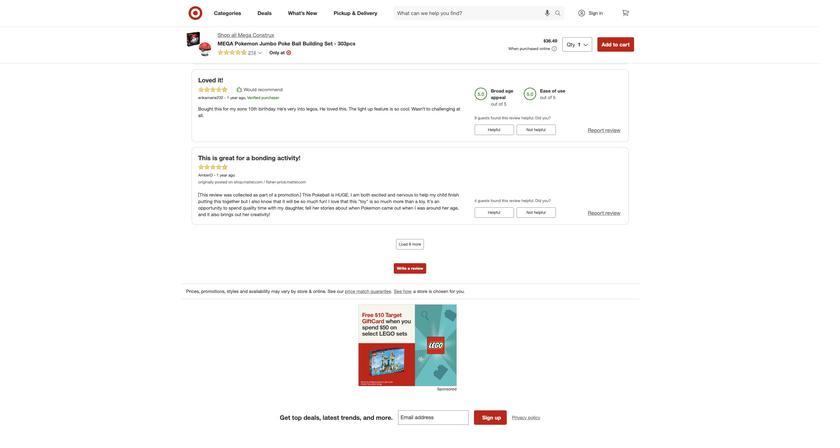 Task type: describe. For each thing, give the bounding box(es) containing it.
not for 9 guests found this review helpful. did you?
[[527, 128, 533, 132]]

1 report review from the top
[[588, 49, 621, 56]]

age,
[[450, 205, 459, 211]]

helpful. for t
[[520, 37, 532, 42]]

daughter,
[[285, 205, 304, 211]]

2 vertical spatial my
[[278, 205, 284, 211]]

awesome
[[212, 51, 231, 57]]

0 horizontal spatial so
[[301, 199, 306, 205]]

- for t - 1 year ago , verified purchaser
[[202, 40, 203, 45]]

this right 4
[[502, 199, 508, 203]]

found for loved it!
[[491, 116, 501, 121]]

of inside [this review was collected as part of a promotion.] this pokeball is huge. i am both excited and nervous to help my child finish putting this together but i also know that it will be so much fun! i love that this "toy" is so much more than a toy. it's an opportunity to spend quality time with my daughter, tell her stories about when pokemon came out when i was around her age, and it also brings out her creativity!
[[269, 192, 273, 198]]

add to cart
[[602, 41, 630, 48]]

it's
[[427, 199, 433, 205]]

not helpful button for 4 guests found this review helpful. did you?
[[517, 208, 556, 218]]

verified for loved it!
[[247, 95, 261, 100]]

to inside "bought this for my sons 10th birthday. he's very into legos. he loved this. the light up feature is so cool. wasn't to challenging at all."
[[427, 106, 431, 112]]

know
[[261, 199, 272, 205]]

he
[[320, 106, 326, 112]]

this.
[[339, 106, 348, 112]]

than
[[405, 199, 414, 205]]

load 8 more
[[399, 242, 421, 247]]

did for loved it!
[[536, 116, 541, 121]]

putting
[[198, 199, 213, 205]]

deals
[[258, 10, 272, 16]]

of left use
[[552, 88, 557, 94]]

2 that from the left
[[341, 199, 348, 205]]

a left toy.
[[415, 199, 418, 205]]

1 for t - 1 year ago , verified purchaser
[[204, 40, 206, 45]]

it was awesome !!!!!!!!!!!!!!!!!!!!!!!!!!
[[198, 51, 263, 57]]

$36.49
[[544, 38, 558, 44]]

2 when from the left
[[402, 205, 413, 211]]

t for t - 1 year ago , verified purchaser
[[198, 40, 201, 45]]

and left more.
[[363, 414, 374, 422]]

age
[[506, 88, 514, 94]]

1 much from the left
[[307, 199, 318, 205]]

availability
[[249, 289, 270, 295]]

guarantee
[[371, 289, 391, 295]]

did for t
[[534, 37, 540, 42]]

you.
[[457, 289, 465, 295]]

[this review was collected as part of a promotion.] this pokeball is huge. i am both excited and nervous to help my child finish putting this together but i also know that it will be so much fun! i love that this "toy" is so much more than a toy. it's an opportunity to spend quality time with my daughter, tell her stories about when pokemon came out when i was around her age, and it also brings out her creativity!
[[198, 192, 459, 218]]

search
[[552, 10, 568, 17]]

of down "ease"
[[548, 95, 552, 100]]

this inside [this review was collected as part of a promotion.] this pokeball is huge. i am both excited and nervous to help my child finish putting this together but i also know that it will be so much fun! i love that this "toy" is so much more than a toy. it's an opportunity to spend quality time with my daughter, tell her stories about when pokemon came out when i was around her age, and it also brings out her creativity!
[[302, 192, 311, 198]]

our
[[337, 289, 344, 295]]

of inside broad age appeal out of 5
[[499, 101, 503, 107]]

guest
[[478, 37, 488, 42]]

found for t
[[489, 37, 499, 42]]

pokemon inside [this review was collected as part of a promotion.] this pokeball is huge. i am both excited and nervous to help my child finish putting this together but i also know that it will be so much fun! i love that this "toy" is so much more than a toy. it's an opportunity to spend quality time with my daughter, tell her stories about when pokemon came out when i was around her age, and it also brings out her creativity!
[[361, 205, 381, 211]]

1 not helpful button from the top
[[517, 47, 556, 57]]

guests for 4
[[478, 199, 490, 203]]

year inside the amberd - 1 year ago originally posted on shop.mattel.com / fisher-price.mattel.com
[[220, 173, 227, 178]]

1 not from the top
[[527, 49, 533, 54]]

pickup & delivery
[[334, 10, 377, 16]]

0 vertical spatial at
[[281, 50, 285, 55]]

region containing t
[[181, 0, 639, 399]]

2 horizontal spatial her
[[442, 205, 449, 211]]

more.
[[376, 414, 393, 422]]

cool.
[[401, 106, 410, 112]]

helpful button for 4
[[475, 208, 514, 218]]

helpful. for loved it!
[[522, 116, 534, 121]]

in
[[599, 10, 603, 16]]

ease of use out of 5
[[540, 88, 566, 100]]

new
[[306, 10, 317, 16]]

out inside ease of use out of 5
[[540, 95, 547, 100]]

get
[[280, 414, 290, 422]]

0 horizontal spatial her
[[243, 212, 249, 218]]

sign in
[[589, 10, 603, 16]]

1 vertical spatial for
[[236, 154, 245, 162]]

will
[[286, 199, 293, 205]]

2 vertical spatial helpful.
[[522, 199, 534, 203]]

amberd
[[198, 173, 213, 178]]

construx
[[253, 32, 274, 38]]

categories link
[[208, 6, 249, 20]]

write a review
[[397, 266, 423, 271]]

is left the great
[[212, 154, 217, 162]]

would
[[244, 87, 257, 92]]

1 for erikamarie232 - 1 year ago , verified purchaser
[[227, 95, 229, 100]]

9 guests found this review helpful. did you?
[[475, 116, 551, 121]]

you? for t
[[541, 37, 549, 42]]

set
[[325, 40, 333, 47]]

- inside shop all mega construx mega pokemon jumbo poke ball building set - 303pcs
[[334, 40, 336, 47]]

image of mega pokemon jumbo poke ball building set - 303pcs image
[[186, 31, 212, 58]]

at inside "bought this for my sons 10th birthday. he's very into legos. he loved this. the light up feature is so cool. wasn't to challenging at all."
[[457, 106, 460, 112]]

time
[[258, 205, 267, 211]]

!!!!!!!!!!!!!!!!!!!!!!!!!!
[[233, 51, 263, 57]]

1 horizontal spatial &
[[352, 10, 356, 16]]

price match guarantee link
[[345, 289, 391, 295]]

shop all mega construx mega pokemon jumbo poke ball building set - 303pcs
[[218, 32, 356, 47]]

2 much from the left
[[381, 199, 392, 205]]

loved
[[327, 106, 338, 112]]

promotions,
[[201, 289, 226, 295]]

to left help
[[414, 192, 419, 198]]

review inside button
[[411, 266, 423, 271]]

10th
[[248, 106, 257, 112]]

would recommend
[[244, 87, 283, 92]]

when purchased online
[[509, 46, 550, 51]]

erikamarie232
[[198, 95, 223, 100]]

to up brings
[[223, 205, 227, 211]]

is right "toy"
[[370, 199, 373, 205]]

see how button
[[394, 288, 412, 296]]

.
[[391, 289, 392, 295]]

write
[[397, 266, 407, 271]]

finish
[[448, 192, 459, 198]]

to inside button
[[613, 41, 618, 48]]

1 horizontal spatial was
[[224, 192, 232, 198]]

ball
[[292, 40, 301, 47]]

spend
[[229, 205, 242, 211]]

is left chosen
[[429, 289, 432, 295]]

ago for loved it!
[[239, 95, 245, 100]]

helpful for 9
[[488, 128, 501, 132]]

quality
[[243, 205, 256, 211]]

light
[[358, 106, 366, 112]]

qty 1
[[567, 41, 581, 48]]

building
[[303, 40, 323, 47]]

trends,
[[341, 414, 362, 422]]

online.
[[313, 289, 326, 295]]

1 left guest
[[475, 37, 477, 42]]

2 vertical spatial you?
[[543, 199, 551, 203]]

brings
[[221, 212, 234, 218]]

out right came
[[394, 205, 401, 211]]

mega
[[238, 32, 251, 38]]

broad
[[491, 88, 504, 94]]

2 vertical spatial did
[[536, 199, 541, 203]]

both
[[361, 192, 370, 198]]

poke
[[278, 40, 290, 47]]

2 see from the left
[[394, 289, 402, 295]]

opportunity
[[198, 205, 222, 211]]

sponsored
[[437, 387, 457, 392]]

helpful button for 9
[[475, 125, 514, 135]]

review inside [this review was collected as part of a promotion.] this pokeball is huge. i am both excited and nervous to help my child finish putting this together but i also know that it will be so much fun! i love that this "toy" is so much more than a toy. it's an opportunity to spend quality time with my daughter, tell her stories about when pokemon came out when i was around her age, and it also brings out her creativity!
[[209, 192, 223, 198]]

1 horizontal spatial more
[[412, 242, 421, 247]]

a right how on the bottom of the page
[[414, 289, 416, 295]]

be
[[294, 199, 299, 205]]

out inside broad age appeal out of 5
[[491, 101, 498, 107]]

vary
[[281, 289, 290, 295]]

chosen
[[433, 289, 449, 295]]

0 horizontal spatial &
[[309, 289, 312, 295]]

and right styles
[[240, 289, 248, 295]]

bought this for my sons 10th birthday. he's very into legos. he loved this. the light up feature is so cool. wasn't to challenging at all.
[[198, 106, 460, 118]]

advertisement region
[[358, 305, 457, 387]]

1 horizontal spatial her
[[313, 205, 319, 211]]

sign for sign in
[[589, 10, 598, 16]]

2 vertical spatial found
[[491, 199, 501, 203]]

0 horizontal spatial was
[[202, 51, 210, 57]]

so inside "bought this for my sons 10th birthday. he's very into legos. he loved this. the light up feature is so cool. wasn't to challenging at all."
[[394, 106, 399, 112]]

how
[[403, 289, 412, 295]]

1 horizontal spatial also
[[252, 199, 260, 205]]

0 vertical spatial it
[[283, 199, 285, 205]]

5 for appeal
[[504, 101, 507, 107]]

match
[[357, 289, 369, 295]]

is up love
[[331, 192, 334, 198]]

303pcs
[[338, 40, 356, 47]]

pokemon inside shop all mega construx mega pokemon jumbo poke ball building set - 303pcs
[[235, 40, 258, 47]]

wasn't
[[412, 106, 425, 112]]

what's new
[[288, 10, 317, 16]]

part
[[259, 192, 268, 198]]

1 report from the top
[[588, 49, 604, 56]]

on
[[228, 180, 233, 185]]

report for 4 guests found this review helpful. did you?
[[588, 210, 604, 217]]

together
[[223, 199, 240, 205]]

t for t
[[198, 22, 202, 29]]



Task type: locate. For each thing, give the bounding box(es) containing it.
1 vertical spatial at
[[457, 106, 460, 112]]

2 helpful from the top
[[488, 210, 501, 215]]

1 vertical spatial this
[[302, 192, 311, 198]]

1 vertical spatial ,
[[245, 95, 246, 100]]

-
[[202, 40, 203, 45], [334, 40, 336, 47], [224, 95, 226, 100], [214, 173, 215, 178]]

1 vertical spatial not helpful
[[527, 128, 546, 132]]

a right part
[[274, 192, 277, 198]]

up inside 'button'
[[495, 415, 501, 421]]

1 left mega
[[204, 40, 206, 45]]

out down "ease"
[[540, 95, 547, 100]]

5
[[553, 95, 556, 100], [504, 101, 507, 107]]

not left online
[[527, 49, 533, 54]]

0 vertical spatial was
[[202, 51, 210, 57]]

verified for t
[[225, 40, 238, 45]]

year for loved it!
[[230, 95, 238, 100]]

not down 9 guests found this review helpful. did you?
[[527, 128, 533, 132]]

helpful for 4
[[488, 210, 501, 215]]

- inside the amberd - 1 year ago originally posted on shop.mattel.com / fisher-price.mattel.com
[[214, 173, 215, 178]]

1 vertical spatial did
[[536, 116, 541, 121]]

pickup & delivery link
[[328, 6, 386, 20]]

[this
[[198, 192, 208, 198]]

2 t from the top
[[198, 40, 201, 45]]

pokeball
[[312, 192, 330, 198]]

was down toy.
[[417, 205, 425, 211]]

1 horizontal spatial up
[[495, 415, 501, 421]]

2 horizontal spatial for
[[450, 289, 455, 295]]

ago up sons
[[239, 95, 245, 100]]

1 horizontal spatial for
[[236, 154, 245, 162]]

1 vertical spatial verified
[[247, 95, 261, 100]]

came
[[382, 205, 393, 211]]

1 t from the top
[[198, 22, 202, 29]]

verified down would
[[247, 95, 261, 100]]

policy
[[528, 415, 540, 421]]

purchased
[[520, 46, 539, 51]]

out down spend
[[235, 212, 241, 218]]

more inside [this review was collected as part of a promotion.] this pokeball is huge. i am both excited and nervous to help my child finish putting this together but i also know that it will be so much fun! i love that this "toy" is so much more than a toy. it's an opportunity to spend quality time with my daughter, tell her stories about when pokemon came out when i was around her age, and it also brings out her creativity!
[[393, 199, 404, 205]]

0 vertical spatial you?
[[541, 37, 549, 42]]

- right 'amberd'
[[214, 173, 215, 178]]

1 vertical spatial helpful
[[534, 128, 546, 132]]

purchaser down the mega
[[239, 40, 257, 45]]

0 horizontal spatial 5
[[504, 101, 507, 107]]

you? for loved it!
[[543, 116, 551, 121]]

1 horizontal spatial verified
[[247, 95, 261, 100]]

1 guest found this review helpful. did you?
[[475, 37, 549, 42]]

not helpful down 9 guests found this review helpful. did you?
[[527, 128, 546, 132]]

when down than
[[402, 205, 413, 211]]

was up together
[[224, 192, 232, 198]]

my
[[230, 106, 236, 112], [430, 192, 436, 198], [278, 205, 284, 211]]

2 helpful from the top
[[534, 128, 546, 132]]

1 when from the left
[[349, 205, 360, 211]]

1 that from the left
[[273, 199, 281, 205]]

i
[[351, 192, 352, 198], [249, 199, 250, 205], [329, 199, 330, 205], [415, 205, 416, 211]]

verified down all
[[225, 40, 238, 45]]

also down opportunity
[[211, 212, 219, 218]]

1 horizontal spatial so
[[374, 199, 379, 205]]

1 horizontal spatial my
[[278, 205, 284, 211]]

0 horizontal spatial verified
[[225, 40, 238, 45]]

that
[[273, 199, 281, 205], [341, 199, 348, 205]]

2 horizontal spatial was
[[417, 205, 425, 211]]

0 horizontal spatial also
[[211, 212, 219, 218]]

t
[[198, 22, 202, 29], [198, 40, 201, 45]]

0 vertical spatial year
[[208, 40, 215, 45]]

not helpful button for 9 guests found this review helpful. did you?
[[517, 125, 556, 135]]

a left bonding
[[246, 154, 250, 162]]

privacy policy
[[512, 415, 540, 421]]

1 vertical spatial found
[[491, 116, 501, 121]]

price
[[345, 289, 355, 295]]

this
[[500, 37, 506, 42], [215, 106, 222, 112], [502, 116, 508, 121], [502, 199, 508, 203], [214, 199, 221, 205], [350, 199, 357, 205]]

0 horizontal spatial purchaser
[[239, 40, 257, 45]]

0 vertical spatial up
[[368, 106, 373, 112]]

very
[[287, 106, 296, 112]]

am
[[353, 192, 360, 198]]

tell
[[305, 205, 311, 211]]

helpful down the 4 guests found this review helpful. did you?
[[534, 210, 546, 215]]

2 helpful button from the top
[[475, 208, 514, 218]]

1 vertical spatial not
[[527, 128, 533, 132]]

1 vertical spatial report review button
[[588, 127, 621, 134]]

1 vertical spatial purchaser
[[262, 95, 279, 100]]

it
[[198, 51, 201, 57]]

0 vertical spatial not helpful
[[527, 49, 546, 54]]

2 report review button from the top
[[588, 127, 621, 134]]

my left sons
[[230, 106, 236, 112]]

more right 8
[[412, 242, 421, 247]]

2 vertical spatial report review
[[588, 210, 621, 217]]

not down the 4 guests found this review helpful. did you?
[[527, 210, 533, 215]]

0 horizontal spatial for
[[223, 106, 229, 112]]

it left will
[[283, 199, 285, 205]]

online
[[540, 46, 550, 51]]

year for t
[[208, 40, 215, 45]]

3 report review button from the top
[[588, 210, 621, 217]]

not for 4 guests found this review helpful. did you?
[[527, 210, 533, 215]]

0 horizontal spatial this
[[198, 154, 211, 162]]

ago for t
[[216, 40, 222, 45]]

t - 1 year ago , verified purchaser
[[198, 40, 257, 45]]

3 report from the top
[[588, 210, 604, 217]]

& left online.
[[309, 289, 312, 295]]

mega
[[218, 40, 233, 47]]

store right how on the bottom of the page
[[417, 289, 428, 295]]

year left mega
[[208, 40, 215, 45]]

so left the cool.
[[394, 106, 399, 112]]

, for t
[[222, 40, 224, 45]]

1 report review button from the top
[[588, 49, 621, 56]]

2 horizontal spatial ago
[[239, 95, 245, 100]]

1 horizontal spatial that
[[341, 199, 348, 205]]

/
[[264, 180, 265, 185]]

feature
[[374, 106, 389, 112]]

and down opportunity
[[198, 212, 206, 218]]

1 vertical spatial ago
[[239, 95, 245, 100]]

1 inside the amberd - 1 year ago originally posted on shop.mattel.com / fisher-price.mattel.com
[[217, 173, 219, 178]]

prices, promotions, styles and availability may vary by store & online. see our price match guarantee . see how a store is chosen for you.
[[186, 289, 465, 295]]

found right guest
[[489, 37, 499, 42]]

nervous
[[397, 192, 413, 198]]

pokemon
[[235, 40, 258, 47], [361, 205, 381, 211]]

to right add
[[613, 41, 618, 48]]

2 vertical spatial not helpful
[[527, 210, 546, 215]]

toy.
[[419, 199, 426, 205]]

ago
[[216, 40, 222, 45], [239, 95, 245, 100], [228, 173, 235, 178]]

report review for 4 guests found this review helpful. did you?
[[588, 210, 621, 217]]

1 vertical spatial was
[[224, 192, 232, 198]]

year up sons
[[230, 95, 238, 100]]

stories
[[321, 205, 334, 211]]

2 vertical spatial ago
[[228, 173, 235, 178]]

2 vertical spatial report
[[588, 210, 604, 217]]

ago inside the amberd - 1 year ago originally posted on shop.mattel.com / fisher-price.mattel.com
[[228, 173, 235, 178]]

1 vertical spatial it
[[207, 212, 210, 218]]

sign for sign up
[[482, 415, 493, 421]]

to right 'wasn't'
[[427, 106, 431, 112]]

2 vertical spatial was
[[417, 205, 425, 211]]

helpful
[[534, 49, 546, 54], [534, 128, 546, 132], [534, 210, 546, 215]]

collected
[[233, 192, 252, 198]]

1 vertical spatial t
[[198, 40, 201, 45]]

1 horizontal spatial store
[[417, 289, 428, 295]]

pokemon down the mega
[[235, 40, 258, 47]]

1 horizontal spatial much
[[381, 199, 392, 205]]

0 horizontal spatial ,
[[222, 40, 224, 45]]

her
[[313, 205, 319, 211], [442, 205, 449, 211], [243, 212, 249, 218]]

0 vertical spatial report
[[588, 49, 604, 56]]

sign left privacy
[[482, 415, 493, 421]]

sign left in
[[589, 10, 598, 16]]

to
[[613, 41, 618, 48], [427, 106, 431, 112], [414, 192, 419, 198], [223, 205, 227, 211]]

out down appeal
[[491, 101, 498, 107]]

broad age appeal out of 5
[[491, 88, 514, 107]]

search button
[[552, 6, 568, 22]]

1 horizontal spatial at
[[457, 106, 460, 112]]

and right the excited at the left of the page
[[388, 192, 395, 198]]

1 up posted
[[217, 173, 219, 178]]

1 vertical spatial year
[[230, 95, 238, 100]]

latest
[[323, 414, 339, 422]]

0 horizontal spatial much
[[307, 199, 318, 205]]

a right write
[[408, 266, 410, 271]]

sign up
[[482, 415, 501, 421]]

guests
[[478, 116, 490, 121], [478, 199, 490, 203]]

2 horizontal spatial my
[[430, 192, 436, 198]]

found right 9
[[491, 116, 501, 121]]

, for loved it!
[[245, 95, 246, 100]]

0 vertical spatial t
[[198, 22, 202, 29]]

that down the huge.
[[341, 199, 348, 205]]

1 horizontal spatial it
[[283, 199, 285, 205]]

- right erikamarie232
[[224, 95, 226, 100]]

write a review button
[[394, 264, 426, 274]]

0 vertical spatial helpful button
[[475, 125, 514, 135]]

delivery
[[357, 10, 377, 16]]

but
[[241, 199, 248, 205]]

helpful down the 4 guests found this review helpful. did you?
[[488, 210, 501, 215]]

her left age,
[[442, 205, 449, 211]]

privacy
[[512, 415, 527, 421]]

not helpful for 9 guests found this review helpful. did you?
[[527, 128, 546, 132]]

what's new link
[[283, 6, 326, 20]]

my right the with
[[278, 205, 284, 211]]

not helpful button down 9 guests found this review helpful. did you?
[[517, 125, 556, 135]]

3 not from the top
[[527, 210, 533, 215]]

1 vertical spatial also
[[211, 212, 219, 218]]

2 vertical spatial for
[[450, 289, 455, 295]]

1 vertical spatial &
[[309, 289, 312, 295]]

purchaser for t
[[239, 40, 257, 45]]

2 horizontal spatial year
[[230, 95, 238, 100]]

0 vertical spatial found
[[489, 37, 499, 42]]

that up the with
[[273, 199, 281, 205]]

this up opportunity
[[214, 199, 221, 205]]

so
[[394, 106, 399, 112], [301, 199, 306, 205], [374, 199, 379, 205]]

0 vertical spatial helpful.
[[520, 37, 532, 42]]

report for 9 guests found this review helpful. did you?
[[588, 127, 604, 134]]

guests right 9
[[478, 116, 490, 121]]

5 inside ease of use out of 5
[[553, 95, 556, 100]]

you?
[[541, 37, 549, 42], [543, 116, 551, 121], [543, 199, 551, 203]]

1 vertical spatial pokemon
[[361, 205, 381, 211]]

1 vertical spatial report review
[[588, 127, 621, 134]]

1 vertical spatial helpful.
[[522, 116, 534, 121]]

t up image of mega pokemon jumbo poke ball building set - 303pcs
[[198, 22, 202, 29]]

0 horizontal spatial pokemon
[[235, 40, 258, 47]]

4 guests found this review helpful. did you?
[[475, 199, 551, 203]]

shop.mattel.com
[[234, 180, 263, 185]]

see right .
[[394, 289, 402, 295]]

helpful down $36.49 in the right top of the page
[[534, 49, 546, 54]]

sign up button
[[474, 411, 507, 425]]

is right "feature"
[[390, 106, 393, 112]]

my inside "bought this for my sons 10th birthday. he's very into legos. he loved this. the light up feature is so cool. wasn't to challenging at all."
[[230, 106, 236, 112]]

2 not from the top
[[527, 128, 533, 132]]

purchaser down the recommend
[[262, 95, 279, 100]]

recommend
[[258, 87, 283, 92]]

also down as
[[252, 199, 260, 205]]

qty
[[567, 41, 575, 48]]

only at
[[269, 50, 285, 55]]

0 vertical spatial guests
[[478, 116, 490, 121]]

love
[[331, 199, 339, 205]]

for right the great
[[236, 154, 245, 162]]

see left our
[[328, 289, 336, 295]]

0 horizontal spatial store
[[297, 289, 308, 295]]

0 vertical spatial ago
[[216, 40, 222, 45]]

not helpful for 4 guests found this review helpful. did you?
[[527, 210, 546, 215]]

0 vertical spatial report review
[[588, 49, 621, 56]]

1 horizontal spatial ago
[[228, 173, 235, 178]]

pokemon down "toy"
[[361, 205, 381, 211]]

- right set
[[334, 40, 336, 47]]

her down quality
[[243, 212, 249, 218]]

2 vertical spatial helpful
[[534, 210, 546, 215]]

,
[[222, 40, 224, 45], [245, 95, 246, 100]]

erikamarie232 - 1 year ago , verified purchaser
[[198, 95, 279, 100]]

5 for use
[[553, 95, 556, 100]]

add
[[602, 41, 612, 48]]

0 horizontal spatial at
[[281, 50, 285, 55]]

0 horizontal spatial year
[[208, 40, 215, 45]]

0 horizontal spatial it
[[207, 212, 210, 218]]

helpful button down the 4 guests found this review helpful. did you?
[[475, 208, 514, 218]]

this down am
[[350, 199, 357, 205]]

helpful down 9 guests found this review helpful. did you?
[[534, 128, 546, 132]]

for left the you.
[[450, 289, 455, 295]]

bonding
[[252, 154, 276, 162]]

is inside "bought this for my sons 10th birthday. he's very into legos. he loved this. the light up feature is so cool. wasn't to challenging at all."
[[390, 106, 393, 112]]

2 report review from the top
[[588, 127, 621, 134]]

more down nervous
[[393, 199, 404, 205]]

help
[[420, 192, 429, 198]]

helpful for 4 guests found this review helpful. did you?
[[534, 210, 546, 215]]

1 horizontal spatial year
[[220, 173, 227, 178]]

0 vertical spatial also
[[252, 199, 260, 205]]

1 right qty
[[578, 41, 581, 48]]

1 horizontal spatial when
[[402, 205, 413, 211]]

1 helpful button from the top
[[475, 125, 514, 135]]

1 for amberd - 1 year ago originally posted on shop.mattel.com / fisher-price.mattel.com
[[217, 173, 219, 178]]

helpful for 9 guests found this review helpful. did you?
[[534, 128, 546, 132]]

report review button for 4 guests found this review helpful. did you?
[[588, 210, 621, 217]]

this down broad age appeal out of 5
[[502, 116, 508, 121]]

shop
[[218, 32, 230, 38]]

1 horizontal spatial this
[[302, 192, 311, 198]]

for inside "bought this for my sons 10th birthday. he's very into legos. he loved this. the light up feature is so cool. wasn't to challenging at all."
[[223, 106, 229, 112]]

deals link
[[252, 6, 280, 20]]

1 helpful from the top
[[534, 49, 546, 54]]

fisher-
[[266, 180, 277, 185]]

great
[[219, 154, 235, 162]]

report review
[[588, 49, 621, 56], [588, 127, 621, 134], [588, 210, 621, 217]]

review
[[507, 37, 519, 42], [606, 49, 621, 56], [509, 116, 521, 121], [606, 127, 621, 134], [209, 192, 223, 198], [509, 199, 521, 203], [606, 210, 621, 217], [411, 266, 423, 271]]

, down shop
[[222, 40, 224, 45]]

purchaser for loved it!
[[262, 95, 279, 100]]

3 report review from the top
[[588, 210, 621, 217]]

1 store from the left
[[297, 289, 308, 295]]

found
[[489, 37, 499, 42], [491, 116, 501, 121], [491, 199, 501, 203]]

ago up on
[[228, 173, 235, 178]]

0 vertical spatial &
[[352, 10, 356, 16]]

this up 'amberd'
[[198, 154, 211, 162]]

not helpful down $36.49 in the right top of the page
[[527, 49, 546, 54]]

loved
[[198, 76, 216, 84]]

promotion.]
[[278, 192, 301, 198]]

jumbo
[[260, 40, 277, 47]]

1 guests from the top
[[478, 116, 490, 121]]

up right light
[[368, 106, 373, 112]]

not helpful button down $36.49 in the right top of the page
[[517, 47, 556, 57]]

much
[[307, 199, 318, 205], [381, 199, 392, 205]]

helpful button down 9 guests found this review helpful. did you?
[[475, 125, 514, 135]]

not helpful button down the 4 guests found this review helpful. did you?
[[517, 208, 556, 218]]

report review for 9 guests found this review helpful. did you?
[[588, 127, 621, 134]]

up inside "bought this for my sons 10th birthday. he's very into legos. he loved this. the light up feature is so cool. wasn't to challenging at all."
[[368, 106, 373, 112]]

0 vertical spatial did
[[534, 37, 540, 42]]

2 store from the left
[[417, 289, 428, 295]]

1 vertical spatial more
[[412, 242, 421, 247]]

activity!
[[277, 154, 301, 162]]

0 vertical spatial ,
[[222, 40, 224, 45]]

t up it
[[198, 40, 201, 45]]

- left mega
[[202, 40, 203, 45]]

1 see from the left
[[328, 289, 336, 295]]

- for amberd - 1 year ago originally posted on shop.mattel.com / fisher-price.mattel.com
[[214, 173, 215, 178]]

2 not helpful from the top
[[527, 128, 546, 132]]

year
[[208, 40, 215, 45], [230, 95, 238, 100], [220, 173, 227, 178]]

None text field
[[398, 411, 469, 425]]

of right part
[[269, 192, 273, 198]]

3 not helpful from the top
[[527, 210, 546, 215]]

1 vertical spatial not helpful button
[[517, 125, 556, 135]]

found right 4
[[491, 199, 501, 203]]

sign inside 'button'
[[482, 415, 493, 421]]

2 report from the top
[[588, 127, 604, 134]]

, down would
[[245, 95, 246, 100]]

3 helpful from the top
[[534, 210, 546, 215]]

store right by
[[297, 289, 308, 295]]

much up came
[[381, 199, 392, 205]]

her right tell
[[313, 205, 319, 211]]

of down appeal
[[499, 101, 503, 107]]

guests for 9
[[478, 116, 490, 121]]

2 vertical spatial year
[[220, 173, 227, 178]]

What can we help you find? suggestions appear below search field
[[394, 6, 557, 20]]

2 guests from the top
[[478, 199, 490, 203]]

3 not helpful button from the top
[[517, 208, 556, 218]]

guests right 4
[[478, 199, 490, 203]]

at right only
[[281, 50, 285, 55]]

1 not helpful from the top
[[527, 49, 546, 54]]

0 vertical spatial report review button
[[588, 49, 621, 56]]

2 not helpful button from the top
[[517, 125, 556, 135]]

- for erikamarie232 - 1 year ago , verified purchaser
[[224, 95, 226, 100]]

0 horizontal spatial ago
[[216, 40, 222, 45]]

price.mattel.com
[[277, 180, 306, 185]]

0 horizontal spatial see
[[328, 289, 336, 295]]

this inside "bought this for my sons 10th birthday. he's very into legos. he loved this. the light up feature is so cool. wasn't to challenging at all."
[[215, 106, 222, 112]]

"toy"
[[358, 199, 368, 205]]

5 inside broad age appeal out of 5
[[504, 101, 507, 107]]

1 vertical spatial helpful button
[[475, 208, 514, 218]]

a inside button
[[408, 266, 410, 271]]

1
[[475, 37, 477, 42], [204, 40, 206, 45], [578, 41, 581, 48], [227, 95, 229, 100], [217, 173, 219, 178]]

when
[[349, 205, 360, 211], [402, 205, 413, 211]]

this right guest
[[500, 37, 506, 42]]

for left sons
[[223, 106, 229, 112]]

1 horizontal spatial 5
[[553, 95, 556, 100]]

categories
[[214, 10, 241, 16]]

0 vertical spatial pokemon
[[235, 40, 258, 47]]

2 horizontal spatial so
[[394, 106, 399, 112]]

1 helpful from the top
[[488, 128, 501, 132]]

region
[[181, 0, 639, 399]]

much up tell
[[307, 199, 318, 205]]

so right be
[[301, 199, 306, 205]]

report review button for 9 guests found this review helpful. did you?
[[588, 127, 621, 134]]



Task type: vqa. For each thing, say whether or not it's contained in the screenshot.
Top Deals link
no



